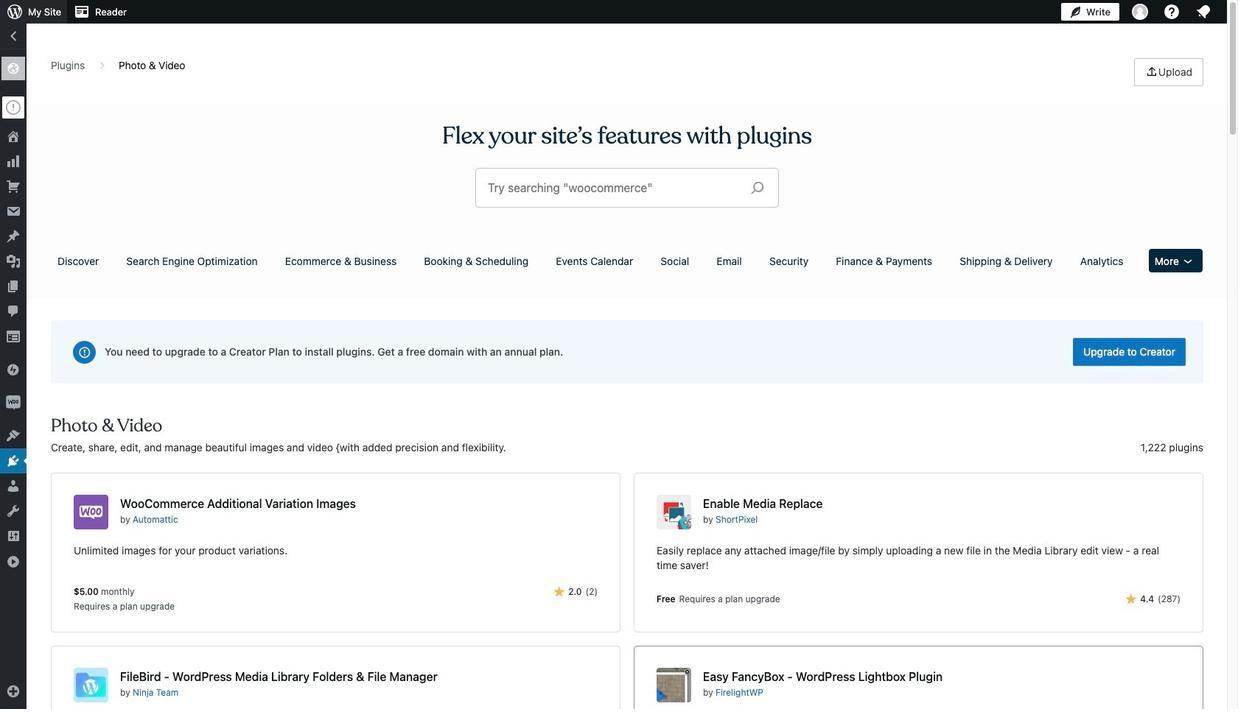 Task type: locate. For each thing, give the bounding box(es) containing it.
main content
[[46, 58, 1209, 710]]

1 vertical spatial img image
[[6, 396, 21, 411]]

plugin icon image
[[74, 495, 108, 530], [657, 495, 691, 530], [74, 669, 108, 703], [657, 669, 691, 703]]

img image
[[6, 363, 21, 377], [6, 396, 21, 411]]

help image
[[1163, 3, 1181, 21]]

None search field
[[476, 169, 778, 207]]

2 img image from the top
[[6, 396, 21, 411]]

0 vertical spatial img image
[[6, 363, 21, 377]]

manage your notifications image
[[1195, 3, 1212, 21]]



Task type: vqa. For each thing, say whether or not it's contained in the screenshot.
Search SEARCH FIELD
yes



Task type: describe. For each thing, give the bounding box(es) containing it.
open search image
[[739, 178, 776, 198]]

Search search field
[[488, 169, 739, 207]]

my profile image
[[1132, 4, 1148, 20]]

1 img image from the top
[[6, 363, 21, 377]]



